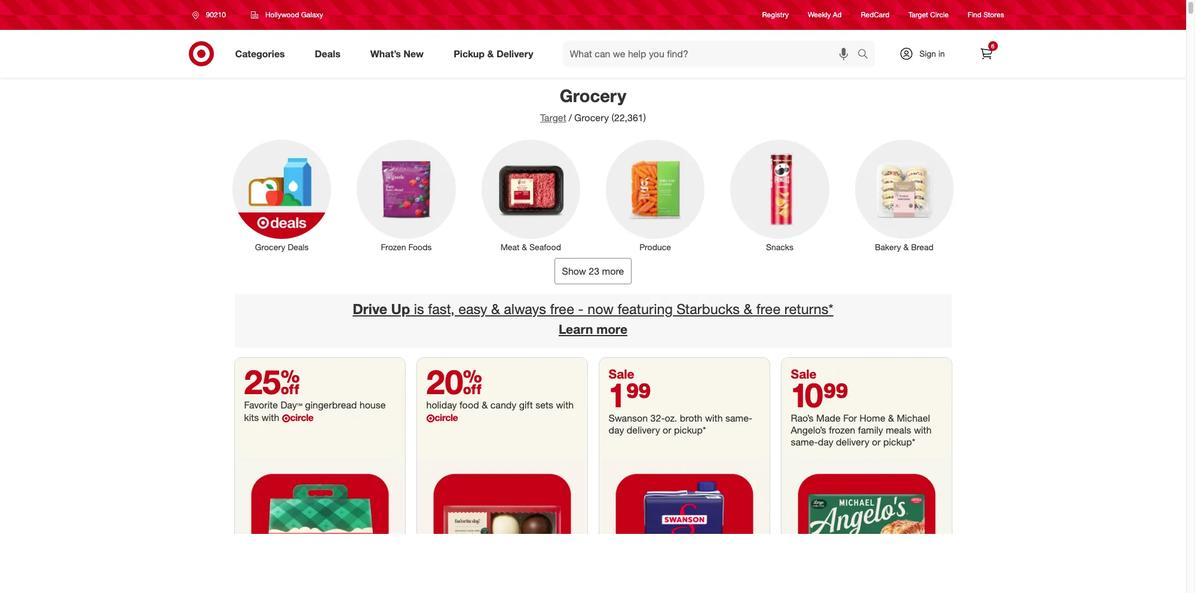 Task type: locate. For each thing, give the bounding box(es) containing it.
0 horizontal spatial target
[[540, 112, 566, 124]]

free left returns*
[[756, 300, 781, 318]]

1 horizontal spatial or
[[872, 436, 881, 448]]

seafood
[[530, 242, 561, 252]]

circle
[[930, 10, 949, 19]]

broth
[[680, 413, 703, 424]]

day down 1
[[609, 424, 624, 436]]

bakery
[[875, 242, 901, 252]]

registry
[[762, 10, 789, 19]]

for
[[843, 413, 857, 424]]

delivery inside rao's made for home & michael angelo's frozen family meals with same-day delivery or pickup*
[[836, 436, 870, 448]]

pickup* inside rao's made for home & michael angelo's frozen family meals with same-day delivery or pickup*
[[884, 436, 916, 448]]

0 horizontal spatial 99
[[626, 375, 651, 416]]

target
[[909, 10, 928, 19], [540, 112, 566, 124]]

1 horizontal spatial pickup*
[[884, 436, 916, 448]]

6 link
[[973, 41, 1000, 67]]

favorite
[[244, 399, 278, 411]]

delivery left oz. at the right bottom of page
[[627, 424, 660, 436]]

weekly
[[808, 10, 831, 19]]

0 horizontal spatial day
[[609, 424, 624, 436]]

1 99 from the left
[[626, 375, 651, 416]]

99 for 1
[[626, 375, 651, 416]]

1 circle from the left
[[290, 412, 313, 424]]

1 horizontal spatial target
[[909, 10, 928, 19]]

0 vertical spatial more
[[602, 265, 624, 277]]

1 horizontal spatial circle
[[435, 412, 458, 424]]

2 vertical spatial grocery
[[255, 242, 285, 252]]

rao's made for home & michael angelo's frozen family meals with same-day delivery or pickup*
[[791, 413, 932, 448]]

1 free from the left
[[550, 300, 574, 318]]

0 vertical spatial grocery
[[560, 85, 627, 106]]

target circle link
[[909, 10, 949, 20]]

1 vertical spatial more
[[597, 321, 628, 337]]

0 vertical spatial target
[[909, 10, 928, 19]]

pickup
[[454, 48, 485, 60]]

pickup* down 'michael' at the bottom right
[[884, 436, 916, 448]]

20
[[426, 362, 482, 402]]

ad
[[833, 10, 842, 19]]

pickup & delivery
[[454, 48, 533, 60]]

weekly ad
[[808, 10, 842, 19]]

1 horizontal spatial free
[[756, 300, 781, 318]]

drive
[[353, 300, 387, 318]]

more
[[602, 265, 624, 277], [597, 321, 628, 337]]

& inside 20 holiday food & candy gift sets with circle
[[482, 399, 488, 411]]

99
[[626, 375, 651, 416], [823, 375, 849, 416]]

& right pickup
[[487, 48, 494, 60]]

90210 button
[[184, 4, 238, 26]]

pickup* right 32-
[[674, 424, 706, 436]]

more right 23
[[602, 265, 624, 277]]

sale up rao's
[[791, 366, 817, 382]]

swanson
[[609, 413, 648, 424]]

0 horizontal spatial deals
[[288, 242, 309, 252]]

& right easy
[[491, 300, 500, 318]]

with right sets
[[556, 399, 574, 411]]

starbucks
[[677, 300, 740, 318]]

with down favorite day ™
[[262, 412, 279, 424]]

1 sale from the left
[[609, 366, 634, 382]]

with inside 20 holiday food & candy gift sets with circle
[[556, 399, 574, 411]]

angelo's
[[791, 424, 826, 436]]

returns*
[[785, 300, 834, 318]]

circle down holiday
[[435, 412, 458, 424]]

2 sale from the left
[[791, 366, 817, 382]]

2 99 from the left
[[823, 375, 849, 416]]

oz.
[[665, 413, 677, 424]]

up
[[391, 300, 410, 318]]

with inside swanson 32-oz. broth with same- day delivery or pickup*
[[705, 413, 723, 424]]

2 free from the left
[[756, 300, 781, 318]]

same- down rao's
[[791, 436, 818, 448]]

10
[[791, 375, 823, 416]]

0 horizontal spatial same-
[[726, 413, 753, 424]]

gingerbread
[[305, 399, 357, 411]]

target left /
[[540, 112, 566, 124]]

target inside grocery target / grocery (22,361)
[[540, 112, 566, 124]]

day
[[281, 399, 297, 411]]

1 vertical spatial target
[[540, 112, 566, 124]]

with inside rao's made for home & michael angelo's frozen family meals with same-day delivery or pickup*
[[914, 424, 932, 436]]

sign in link
[[889, 41, 964, 67]]

-
[[578, 300, 584, 318]]

pickup* inside swanson 32-oz. broth with same- day delivery or pickup*
[[674, 424, 706, 436]]

6
[[991, 42, 995, 50]]

hollywood galaxy
[[265, 10, 323, 19]]

1 99
[[609, 375, 651, 416]]

find stores
[[968, 10, 1004, 19]]

circle down ™
[[290, 412, 313, 424]]

1 vertical spatial same-
[[791, 436, 818, 448]]

holiday
[[426, 399, 457, 411]]

delivery inside swanson 32-oz. broth with same- day delivery or pickup*
[[627, 424, 660, 436]]

circle
[[290, 412, 313, 424], [435, 412, 458, 424]]

sale for 10
[[791, 366, 817, 382]]

free left -
[[550, 300, 574, 318]]

grocery inside grocery deals "link"
[[255, 242, 285, 252]]

&
[[487, 48, 494, 60], [522, 242, 527, 252], [904, 242, 909, 252], [491, 300, 500, 318], [744, 300, 753, 318], [482, 399, 488, 411], [888, 413, 894, 424]]

1 vertical spatial grocery
[[574, 112, 609, 124]]

0 horizontal spatial or
[[663, 424, 672, 436]]

1 horizontal spatial day
[[818, 436, 834, 448]]

23
[[589, 265, 600, 277]]

same-
[[726, 413, 753, 424], [791, 436, 818, 448]]

99 left oz. at the right bottom of page
[[626, 375, 651, 416]]

pickup & delivery link
[[444, 41, 548, 67]]

with right broth
[[705, 413, 723, 424]]

what's new
[[370, 48, 424, 60]]

99 up the frozen
[[823, 375, 849, 416]]

& right home
[[888, 413, 894, 424]]

home
[[860, 413, 886, 424]]

frozen foods
[[381, 242, 432, 252]]

day down made
[[818, 436, 834, 448]]

or down home
[[872, 436, 881, 448]]

pickup*
[[674, 424, 706, 436], [884, 436, 916, 448]]

foods
[[409, 242, 432, 252]]

1 horizontal spatial delivery
[[836, 436, 870, 448]]

more down the now
[[597, 321, 628, 337]]

delivery down the for on the bottom right of the page
[[836, 436, 870, 448]]

show
[[562, 265, 586, 277]]

0 horizontal spatial delivery
[[627, 424, 660, 436]]

always
[[504, 300, 546, 318]]

made
[[816, 413, 841, 424]]

25
[[244, 362, 300, 402]]

fast,
[[428, 300, 455, 318]]

0 horizontal spatial sale
[[609, 366, 634, 382]]

bakery & bread
[[875, 242, 934, 252]]

1 vertical spatial deals
[[288, 242, 309, 252]]

delivery
[[497, 48, 533, 60]]

0 horizontal spatial free
[[550, 300, 574, 318]]

0 horizontal spatial circle
[[290, 412, 313, 424]]

delivery
[[627, 424, 660, 436], [836, 436, 870, 448]]

sets
[[536, 399, 553, 411]]

frozen foods link
[[349, 138, 464, 253]]

day inside swanson 32-oz. broth with same- day delivery or pickup*
[[609, 424, 624, 436]]

grocery
[[560, 85, 627, 106], [574, 112, 609, 124], [255, 242, 285, 252]]

same- right broth
[[726, 413, 753, 424]]

produce
[[640, 242, 671, 252]]

sale
[[609, 366, 634, 382], [791, 366, 817, 382]]

& right food
[[482, 399, 488, 411]]

2 circle from the left
[[435, 412, 458, 424]]

target left the circle
[[909, 10, 928, 19]]

day
[[609, 424, 624, 436], [818, 436, 834, 448]]

0 vertical spatial deals
[[315, 48, 341, 60]]

10 99
[[791, 375, 849, 416]]

1 horizontal spatial same-
[[791, 436, 818, 448]]

rao's
[[791, 413, 814, 424]]

0 horizontal spatial pickup*
[[674, 424, 706, 436]]

1 horizontal spatial 99
[[823, 375, 849, 416]]

sale up swanson
[[609, 366, 634, 382]]

galaxy
[[301, 10, 323, 19]]

with right meals
[[914, 424, 932, 436]]

or left broth
[[663, 424, 672, 436]]

32-
[[651, 413, 665, 424]]

0 vertical spatial same-
[[726, 413, 753, 424]]

or
[[663, 424, 672, 436], [872, 436, 881, 448]]

1 horizontal spatial deals
[[315, 48, 341, 60]]

1 horizontal spatial sale
[[791, 366, 817, 382]]

gift
[[519, 399, 533, 411]]



Task type: describe. For each thing, give the bounding box(es) containing it.
sign
[[920, 48, 936, 59]]

what's
[[370, 48, 401, 60]]

show 23 more
[[562, 265, 624, 277]]

target circle
[[909, 10, 949, 19]]

stores
[[984, 10, 1004, 19]]

family
[[858, 424, 883, 436]]

(22,361)
[[612, 112, 646, 124]]

candy
[[491, 399, 517, 411]]

sale for 1
[[609, 366, 634, 382]]

categories
[[235, 48, 285, 60]]

search button
[[852, 41, 881, 69]]

with inside gingerbread house kits with
[[262, 412, 279, 424]]

& inside rao's made for home & michael angelo's frozen family meals with same-day delivery or pickup*
[[888, 413, 894, 424]]

what's new link
[[360, 41, 439, 67]]

20 holiday food & candy gift sets with circle
[[426, 362, 574, 424]]

produce link
[[598, 138, 713, 253]]

hollywood galaxy button
[[243, 4, 331, 26]]

grocery target / grocery (22,361)
[[540, 85, 646, 124]]

meat & seafood link
[[473, 138, 588, 253]]

snacks link
[[722, 138, 837, 253]]

1
[[609, 375, 626, 416]]

swanson 32-oz. broth with same- day delivery or pickup*
[[609, 413, 753, 436]]

™
[[297, 399, 302, 411]]

circle inside 20 holiday food & candy gift sets with circle
[[435, 412, 458, 424]]

grocery for grocery deals
[[255, 242, 285, 252]]

/
[[569, 112, 572, 124]]

house
[[360, 399, 386, 411]]

gingerbread house kits with
[[244, 399, 386, 424]]

& right meat
[[522, 242, 527, 252]]

grocery deals
[[255, 242, 309, 252]]

kits
[[244, 412, 259, 424]]

learn
[[559, 321, 593, 337]]

michael
[[897, 413, 930, 424]]

or inside swanson 32-oz. broth with same- day delivery or pickup*
[[663, 424, 672, 436]]

same- inside swanson 32-oz. broth with same- day delivery or pickup*
[[726, 413, 753, 424]]

bakery & bread link
[[847, 138, 962, 253]]

food
[[460, 399, 479, 411]]

redcard link
[[861, 10, 890, 20]]

new
[[404, 48, 424, 60]]

& left bread
[[904, 242, 909, 252]]

What can we help you find? suggestions appear below search field
[[563, 41, 860, 67]]

frozen
[[381, 242, 406, 252]]

search
[[852, 49, 881, 61]]

drive up is fast, easy & always free - now featuring starbucks & free returns* learn more
[[353, 300, 834, 337]]

snacks
[[766, 242, 794, 252]]

categories link
[[225, 41, 300, 67]]

sign in
[[920, 48, 945, 59]]

find stores link
[[968, 10, 1004, 20]]

99 for 10
[[823, 375, 849, 416]]

frozen
[[829, 424, 856, 436]]

easy
[[459, 300, 487, 318]]

more inside drive up is fast, easy & always free - now featuring starbucks & free returns* learn more
[[597, 321, 628, 337]]

more inside button
[[602, 265, 624, 277]]

is
[[414, 300, 424, 318]]

& right the starbucks
[[744, 300, 753, 318]]

find
[[968, 10, 982, 19]]

in
[[939, 48, 945, 59]]

grocery deals link
[[224, 138, 339, 253]]

now
[[588, 300, 614, 318]]

registry link
[[762, 10, 789, 20]]

bread
[[911, 242, 934, 252]]

featuring
[[618, 300, 673, 318]]

same- inside rao's made for home & michael angelo's frozen family meals with same-day delivery or pickup*
[[791, 436, 818, 448]]

deals inside "link"
[[288, 242, 309, 252]]

day inside rao's made for home & michael angelo's frozen family meals with same-day delivery or pickup*
[[818, 436, 834, 448]]

hollywood
[[265, 10, 299, 19]]

or inside rao's made for home & michael angelo's frozen family meals with same-day delivery or pickup*
[[872, 436, 881, 448]]

redcard
[[861, 10, 890, 19]]

favorite day ™
[[244, 399, 302, 411]]

grocery for grocery target / grocery (22,361)
[[560, 85, 627, 106]]

deals link
[[305, 41, 355, 67]]

meals
[[886, 424, 911, 436]]

90210
[[206, 10, 226, 19]]

show 23 more button
[[554, 258, 632, 284]]

meat & seafood
[[501, 242, 561, 252]]



Task type: vqa. For each thing, say whether or not it's contained in the screenshot.
christmas to the bottom
no



